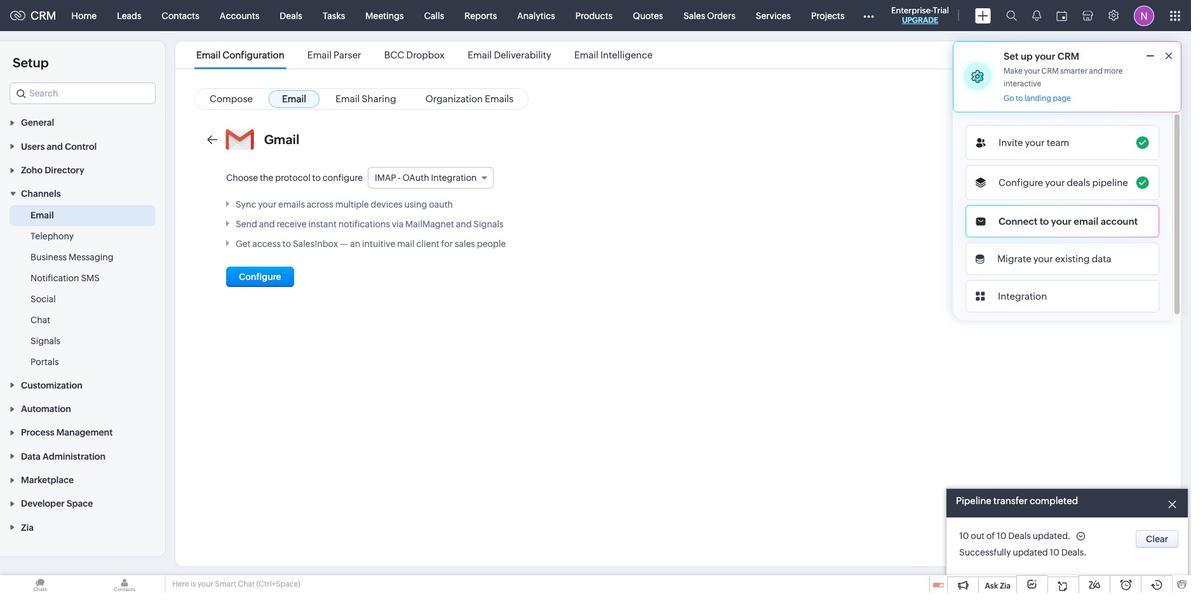 Task type: locate. For each thing, give the bounding box(es) containing it.
team
[[1047, 137, 1070, 148]]

sms
[[81, 273, 100, 284]]

email left configuration
[[196, 50, 221, 60]]

up
[[1021, 51, 1033, 62]]

zia
[[21, 523, 34, 533], [1000, 582, 1011, 591]]

email for email intelligence
[[574, 50, 599, 60]]

email left sharing in the left top of the page
[[336, 93, 360, 104]]

to right protocol
[[312, 173, 321, 183]]

configure button
[[226, 267, 294, 287]]

to right the go in the right top of the page
[[1016, 94, 1023, 103]]

customization button
[[0, 373, 165, 397]]

automation
[[21, 404, 71, 414]]

10 right of
[[997, 531, 1007, 541]]

configure down access
[[239, 272, 281, 282]]

email for email parser
[[307, 50, 332, 60]]

signals element
[[1025, 0, 1049, 31]]

crm left smarter
[[1042, 67, 1059, 76]]

mail
[[397, 239, 415, 249]]

upgrade
[[902, 16, 939, 25]]

0 vertical spatial zia
[[21, 523, 34, 533]]

0 vertical spatial chat
[[31, 315, 50, 326]]

process management button
[[0, 421, 165, 444]]

trial
[[933, 6, 949, 15]]

and inside "dropdown button"
[[47, 142, 63, 152]]

pipeline transfer completed
[[956, 495, 1079, 506]]

1 vertical spatial configure
[[239, 272, 281, 282]]

1 horizontal spatial chat
[[238, 580, 255, 589]]

deals.
[[1062, 548, 1087, 558]]

here
[[172, 580, 189, 589]]

services
[[756, 10, 791, 21]]

of
[[987, 531, 995, 541]]

Other Modules field
[[855, 5, 882, 26]]

0 horizontal spatial configure
[[239, 272, 281, 282]]

chat down social
[[31, 315, 50, 326]]

Search text field
[[10, 83, 155, 104]]

email intelligence
[[574, 50, 653, 60]]

1 horizontal spatial integration
[[998, 291, 1047, 302]]

email link
[[269, 90, 320, 108], [31, 209, 54, 222]]

email down the reports 'link'
[[468, 50, 492, 60]]

email sharing
[[336, 93, 396, 104]]

general button
[[0, 111, 165, 134]]

notification sms link
[[31, 272, 100, 285]]

1 vertical spatial chat
[[238, 580, 255, 589]]

send
[[236, 219, 257, 229]]

0 vertical spatial signals
[[474, 219, 504, 229]]

and left more at the right of the page
[[1090, 67, 1103, 76]]

and right users at left top
[[47, 142, 63, 152]]

crm left home link
[[31, 9, 56, 22]]

ask
[[985, 582, 998, 591]]

0 horizontal spatial zia
[[21, 523, 34, 533]]

your right sync
[[258, 200, 277, 210]]

integration down migrate
[[998, 291, 1047, 302]]

1 vertical spatial signals
[[31, 336, 61, 347]]

integration up oauth
[[431, 173, 477, 183]]

compose link
[[196, 90, 266, 108]]

2 horizontal spatial 10
[[1050, 548, 1060, 558]]

1 vertical spatial zia
[[1000, 582, 1011, 591]]

None field
[[10, 83, 156, 104]]

10 left out at right bottom
[[960, 531, 969, 541]]

0 horizontal spatial chat
[[31, 315, 50, 326]]

0 horizontal spatial signals
[[31, 336, 61, 347]]

products
[[576, 10, 613, 21]]

accounts link
[[210, 0, 270, 31]]

signals up portals
[[31, 336, 61, 347]]

notification
[[31, 273, 79, 284]]

customization
[[21, 380, 83, 391]]

0 vertical spatial integration
[[431, 173, 477, 183]]

channels button
[[0, 182, 165, 205]]

across
[[307, 200, 334, 210]]

10 down the updated.
[[1050, 548, 1060, 558]]

telephony
[[31, 232, 74, 242]]

deals up successfully updated 10 deals.
[[1009, 531, 1031, 541]]

quotes link
[[623, 0, 674, 31]]

make
[[1004, 67, 1023, 76]]

1 horizontal spatial email link
[[269, 90, 320, 108]]

administration
[[43, 452, 106, 462]]

configure for configure your deals pipeline
[[999, 177, 1044, 188]]

email parser
[[307, 50, 361, 60]]

bcc
[[384, 50, 404, 60]]

sales orders link
[[674, 0, 746, 31]]

integration
[[431, 173, 477, 183], [998, 291, 1047, 302]]

zia right ask
[[1000, 582, 1011, 591]]

tasks link
[[313, 0, 355, 31]]

email link up gmail
[[269, 90, 320, 108]]

email down channels
[[31, 211, 54, 221]]

bcc dropbox link
[[382, 50, 447, 60]]

1 vertical spatial integration
[[998, 291, 1047, 302]]

1 vertical spatial deals
[[1009, 531, 1031, 541]]

invite your team
[[999, 137, 1070, 148]]

management
[[56, 428, 113, 438]]

business
[[31, 253, 67, 263]]

chat right smart
[[238, 580, 255, 589]]

signals up people
[[474, 219, 504, 229]]

invite
[[999, 137, 1023, 148]]

calendar image
[[1057, 10, 1068, 21]]

and inside set up your crm make your crm smarter and more interactive go to landing page
[[1090, 67, 1103, 76]]

signals
[[474, 219, 504, 229], [31, 336, 61, 347]]

zoho
[[21, 165, 43, 175]]

email link down channels
[[31, 209, 54, 222]]

1 horizontal spatial configure
[[999, 177, 1044, 188]]

to right access
[[283, 239, 291, 249]]

and
[[1090, 67, 1103, 76], [47, 142, 63, 152], [259, 219, 275, 229], [456, 219, 472, 229]]

0 vertical spatial deals
[[280, 10, 302, 21]]

chat link
[[31, 314, 50, 327]]

email for email deliverability
[[468, 50, 492, 60]]

(ctrl+space)
[[256, 580, 300, 589]]

get access to salesinbox — an intuitive mail client for sales people
[[236, 239, 506, 249]]

configure your deals pipeline
[[999, 177, 1128, 188]]

clear link
[[1136, 530, 1179, 548]]

1 vertical spatial crm
[[1058, 51, 1080, 62]]

signals inside channels region
[[31, 336, 61, 347]]

configure inside configure button
[[239, 272, 281, 282]]

create menu image
[[975, 8, 991, 23]]

crm up smarter
[[1058, 51, 1080, 62]]

connect to your email account
[[999, 216, 1138, 227]]

and up sales
[[456, 219, 472, 229]]

choose the protocol to configure
[[226, 173, 363, 183]]

analytics link
[[507, 0, 565, 31]]

products link
[[565, 0, 623, 31]]

your right up
[[1035, 51, 1056, 62]]

chats image
[[0, 576, 80, 593]]

email inside channels region
[[31, 211, 54, 221]]

setup
[[13, 55, 49, 70]]

gmail
[[264, 132, 299, 147]]

deals left tasks
[[280, 10, 302, 21]]

zia down developer
[[21, 523, 34, 533]]

list
[[185, 41, 664, 69]]

email down products link
[[574, 50, 599, 60]]

your left team
[[1025, 137, 1045, 148]]

set
[[1004, 51, 1019, 62]]

an
[[350, 239, 360, 249]]

sharing
[[362, 93, 396, 104]]

crm link
[[10, 9, 56, 22]]

0 horizontal spatial integration
[[431, 173, 477, 183]]

0 horizontal spatial email link
[[31, 209, 54, 222]]

your left deals
[[1046, 177, 1065, 188]]

connect
[[999, 216, 1038, 227]]

organization emails
[[426, 93, 514, 104]]

sales
[[684, 10, 706, 21]]

1 horizontal spatial zia
[[1000, 582, 1011, 591]]

existing
[[1055, 254, 1090, 264]]

updated
[[1013, 548, 1048, 558]]

0 vertical spatial configure
[[999, 177, 1044, 188]]

leads link
[[107, 0, 152, 31]]

email left parser on the left of the page
[[307, 50, 332, 60]]

organization
[[426, 93, 483, 104]]

crm
[[31, 9, 56, 22], [1058, 51, 1080, 62], [1042, 67, 1059, 76]]

1 horizontal spatial signals
[[474, 219, 504, 229]]

here is your smart chat (ctrl+space)
[[172, 580, 300, 589]]

configure up connect
[[999, 177, 1044, 188]]

organization emails link
[[412, 90, 527, 108]]

using
[[404, 200, 427, 210]]



Task type: vqa. For each thing, say whether or not it's contained in the screenshot.
Sales Orders link
yes



Task type: describe. For each thing, give the bounding box(es) containing it.
—
[[340, 239, 348, 249]]

your down up
[[1024, 67, 1040, 76]]

via
[[392, 219, 404, 229]]

deliverability
[[494, 50, 551, 60]]

instant
[[308, 219, 337, 229]]

contacts image
[[85, 576, 165, 593]]

1 horizontal spatial 10
[[997, 531, 1007, 541]]

1 horizontal spatial deals
[[1009, 531, 1031, 541]]

search element
[[999, 0, 1025, 31]]

multiple
[[335, 200, 369, 210]]

social link
[[31, 293, 56, 306]]

landing
[[1025, 94, 1052, 103]]

email
[[1074, 216, 1099, 227]]

0 horizontal spatial deals
[[280, 10, 302, 21]]

parser
[[334, 50, 361, 60]]

zoho directory button
[[0, 158, 165, 182]]

portals link
[[31, 356, 59, 369]]

0 vertical spatial crm
[[31, 9, 56, 22]]

email parser link
[[306, 50, 363, 60]]

imap
[[375, 173, 396, 183]]

email up gmail
[[282, 93, 306, 104]]

list containing email configuration
[[185, 41, 664, 69]]

data
[[21, 452, 41, 462]]

successfully updated 10 deals.
[[960, 548, 1087, 558]]

data administration button
[[0, 444, 165, 468]]

home
[[72, 10, 97, 21]]

completed
[[1030, 495, 1079, 506]]

chat inside channels region
[[31, 315, 50, 326]]

reports link
[[455, 0, 507, 31]]

intelligence
[[601, 50, 653, 60]]

accounts
[[220, 10, 259, 21]]

access
[[252, 239, 281, 249]]

zia inside dropdown button
[[21, 523, 34, 533]]

clear
[[1146, 534, 1169, 544]]

go
[[1004, 94, 1014, 103]]

search image
[[1007, 10, 1017, 21]]

process management
[[21, 428, 113, 438]]

your right is
[[198, 580, 213, 589]]

profile element
[[1127, 0, 1162, 31]]

successfully
[[960, 548, 1011, 558]]

channels region
[[0, 205, 165, 373]]

more
[[1105, 67, 1123, 76]]

space
[[67, 499, 93, 509]]

is
[[191, 580, 196, 589]]

set up your crm make your crm smarter and more interactive go to landing page
[[1004, 51, 1123, 103]]

configure for configure
[[239, 272, 281, 282]]

create menu element
[[968, 0, 999, 31]]

calls link
[[414, 0, 455, 31]]

enterprise-
[[892, 6, 933, 15]]

IMAP - OAuth Integration field
[[368, 167, 493, 189]]

directory
[[45, 165, 84, 175]]

email deliverability link
[[466, 50, 553, 60]]

zoho directory
[[21, 165, 84, 175]]

mailmagnet
[[405, 219, 454, 229]]

email for email configuration
[[196, 50, 221, 60]]

transfer
[[994, 495, 1028, 506]]

client
[[416, 239, 440, 249]]

control
[[65, 142, 97, 152]]

leads
[[117, 10, 141, 21]]

imap - oauth integration
[[375, 173, 477, 183]]

compose
[[210, 93, 253, 104]]

email intelligence link
[[572, 50, 655, 60]]

email sharing link
[[322, 90, 410, 108]]

protocol
[[275, 173, 311, 183]]

sales
[[455, 239, 475, 249]]

0 horizontal spatial 10
[[960, 531, 969, 541]]

signals link
[[31, 335, 61, 348]]

email configuration link
[[194, 50, 286, 60]]

portals
[[31, 357, 59, 368]]

automation button
[[0, 397, 165, 421]]

data
[[1092, 254, 1112, 264]]

contacts
[[162, 10, 199, 21]]

social
[[31, 294, 56, 305]]

2 vertical spatial crm
[[1042, 67, 1059, 76]]

general
[[21, 118, 54, 128]]

telephony link
[[31, 230, 74, 243]]

developer space
[[21, 499, 93, 509]]

to inside set up your crm make your crm smarter and more interactive go to landing page
[[1016, 94, 1023, 103]]

channels
[[21, 189, 61, 199]]

enterprise-trial upgrade
[[892, 6, 949, 25]]

meetings link
[[355, 0, 414, 31]]

bcc dropbox
[[384, 50, 445, 60]]

analytics
[[517, 10, 555, 21]]

1 vertical spatial email link
[[31, 209, 54, 222]]

devices
[[371, 200, 403, 210]]

ask zia
[[985, 582, 1011, 591]]

your right migrate
[[1034, 254, 1053, 264]]

to right connect
[[1040, 216, 1049, 227]]

-
[[398, 173, 401, 183]]

salesinbox
[[293, 239, 338, 249]]

out
[[971, 531, 985, 541]]

profile image
[[1134, 5, 1155, 26]]

and up access
[[259, 219, 275, 229]]

go to landing page link
[[1004, 94, 1071, 104]]

oauth
[[403, 173, 429, 183]]

0 vertical spatial email link
[[269, 90, 320, 108]]

contacts link
[[152, 0, 210, 31]]

people
[[477, 239, 506, 249]]

home link
[[61, 0, 107, 31]]

email for email sharing
[[336, 93, 360, 104]]

signals image
[[1033, 10, 1041, 21]]

integration inside field
[[431, 173, 477, 183]]

your left email on the top right of the page
[[1051, 216, 1072, 227]]

notifications
[[339, 219, 390, 229]]

for
[[441, 239, 453, 249]]

configuration
[[223, 50, 285, 60]]

sales orders
[[684, 10, 736, 21]]

migrate
[[998, 254, 1032, 264]]

users and control
[[21, 142, 97, 152]]

email deliverability
[[468, 50, 551, 60]]

interactive
[[1004, 79, 1042, 88]]



